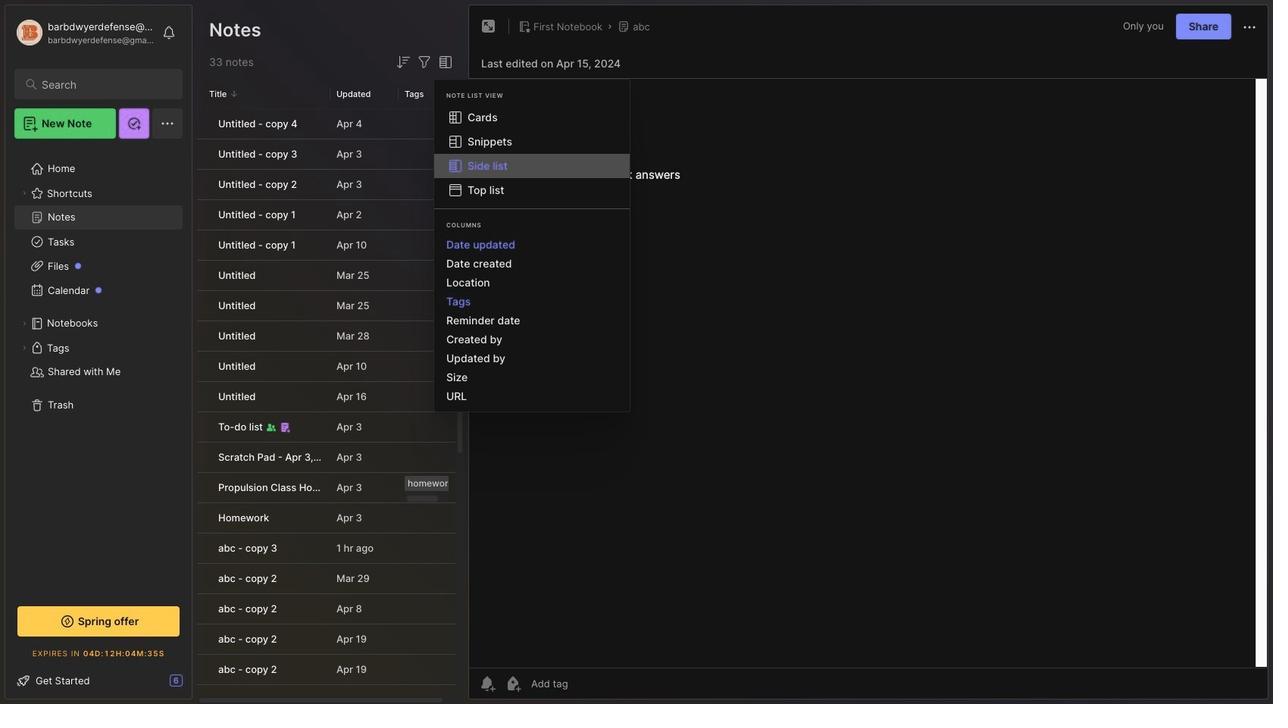 Task type: describe. For each thing, give the bounding box(es) containing it.
19 cell from the top
[[197, 655, 209, 685]]

expand tags image
[[20, 343, 29, 353]]

20 cell from the top
[[197, 685, 209, 704]]

note window element
[[469, 5, 1269, 704]]

none search field inside 'main' element
[[42, 75, 169, 93]]

add filters image
[[416, 53, 434, 71]]

Sort options field
[[394, 53, 412, 71]]

more actions image
[[1241, 18, 1259, 36]]

expand note image
[[480, 17, 498, 36]]

1 dropdown list menu from the top
[[434, 105, 630, 202]]

16 cell from the top
[[197, 564, 209, 594]]

tree inside 'main' element
[[5, 148, 192, 590]]

18 cell from the top
[[197, 625, 209, 654]]

10 cell from the top
[[197, 382, 209, 412]]

Add filters field
[[416, 53, 434, 71]]



Task type: vqa. For each thing, say whether or not it's contained in the screenshot.
Main element
yes



Task type: locate. For each thing, give the bounding box(es) containing it.
8 cell from the top
[[197, 322, 209, 351]]

dropdown list menu
[[434, 105, 630, 202], [434, 235, 630, 406]]

cell
[[197, 109, 209, 139], [197, 140, 209, 169], [197, 170, 209, 199], [197, 200, 209, 230], [197, 231, 209, 260], [197, 261, 209, 290], [197, 291, 209, 321], [197, 322, 209, 351], [197, 352, 209, 381], [197, 382, 209, 412], [197, 412, 209, 442], [197, 443, 209, 472], [197, 473, 209, 503], [197, 503, 209, 533], [197, 534, 209, 563], [197, 564, 209, 594], [197, 594, 209, 624], [197, 625, 209, 654], [197, 655, 209, 685], [197, 685, 209, 704]]

2 dropdown list menu from the top
[[434, 235, 630, 406]]

2 cell from the top
[[197, 140, 209, 169]]

12 cell from the top
[[197, 443, 209, 472]]

add tag image
[[504, 675, 522, 693]]

More actions field
[[1241, 17, 1259, 36]]

11 cell from the top
[[197, 412, 209, 442]]

3 cell from the top
[[197, 170, 209, 199]]

Account field
[[14, 17, 155, 48]]

tree
[[5, 148, 192, 590]]

5 cell from the top
[[197, 231, 209, 260]]

None search field
[[42, 75, 169, 93]]

9 cell from the top
[[197, 352, 209, 381]]

15 cell from the top
[[197, 534, 209, 563]]

Add tag field
[[530, 677, 645, 691]]

0 vertical spatial dropdown list menu
[[434, 105, 630, 202]]

14 cell from the top
[[197, 503, 209, 533]]

1 vertical spatial dropdown list menu
[[434, 235, 630, 406]]

menu item
[[434, 154, 630, 178]]

row group
[[197, 109, 467, 704]]

click to collapse image
[[191, 676, 203, 695]]

17 cell from the top
[[197, 594, 209, 624]]

4 cell from the top
[[197, 200, 209, 230]]

Search text field
[[42, 77, 169, 92]]

7 cell from the top
[[197, 291, 209, 321]]

6 cell from the top
[[197, 261, 209, 290]]

main element
[[0, 0, 197, 704]]

add a reminder image
[[478, 675, 497, 693]]

13 cell from the top
[[197, 473, 209, 503]]

View options field
[[434, 53, 455, 71]]

Help and Learning task checklist field
[[5, 669, 192, 693]]

expand notebooks image
[[20, 319, 29, 328]]

1 cell from the top
[[197, 109, 209, 139]]

Note Editor text field
[[469, 78, 1269, 668]]



